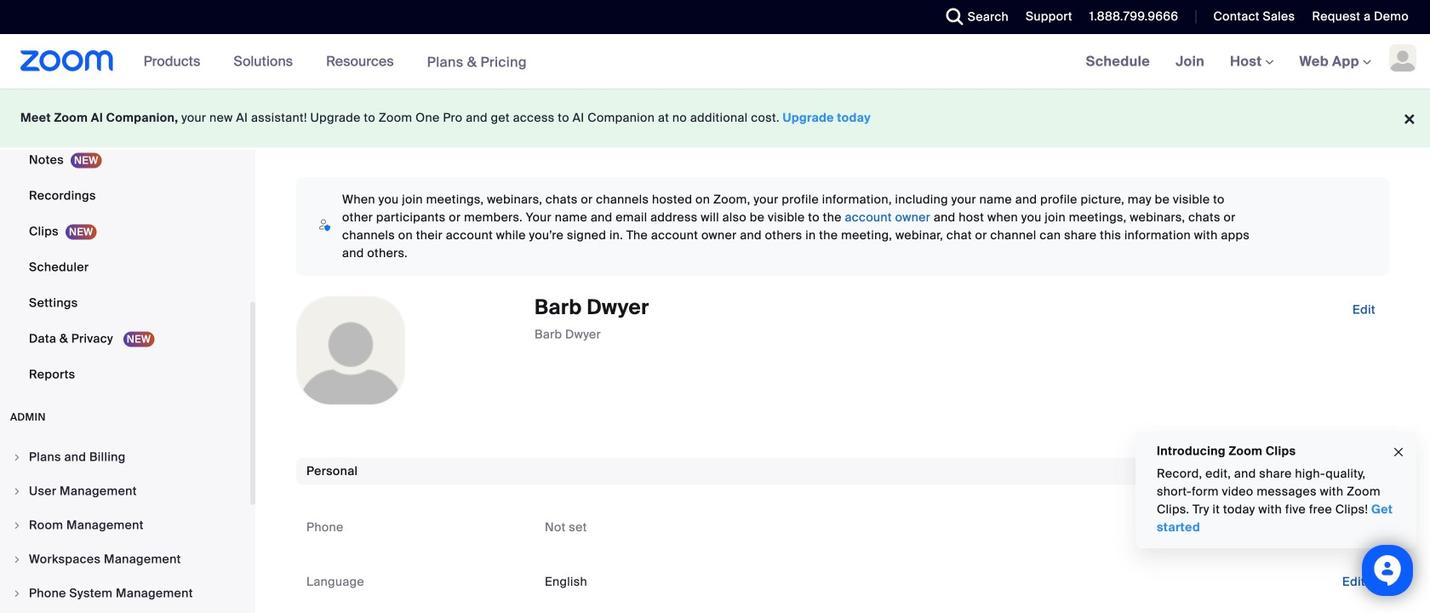 Task type: vqa. For each thing, say whether or not it's contained in the screenshot.
Heading 5 menu item in the top left of the page
no



Task type: describe. For each thing, give the bounding box(es) containing it.
3 right image from the top
[[12, 520, 22, 531]]

close image
[[1392, 443, 1406, 462]]

2 right image from the top
[[12, 486, 22, 496]]

3 menu item from the top
[[0, 509, 250, 542]]

2 menu item from the top
[[0, 475, 250, 508]]

zoom logo image
[[20, 50, 114, 72]]

user photo image
[[297, 297, 404, 404]]

side navigation navigation
[[0, 0, 255, 613]]



Task type: locate. For each thing, give the bounding box(es) containing it.
1 menu item from the top
[[0, 441, 250, 473]]

footer
[[0, 89, 1431, 147]]

profile picture image
[[1390, 44, 1417, 72]]

right image
[[12, 452, 22, 462], [12, 486, 22, 496], [12, 520, 22, 531], [12, 554, 22, 565]]

product information navigation
[[131, 34, 540, 90]]

personal menu menu
[[0, 0, 250, 393]]

4 menu item from the top
[[0, 543, 250, 576]]

edit user photo image
[[337, 343, 364, 359]]

right image
[[12, 588, 22, 599]]

4 right image from the top
[[12, 554, 22, 565]]

banner
[[0, 34, 1431, 90]]

1 right image from the top
[[12, 452, 22, 462]]

meetings navigation
[[1074, 34, 1431, 90]]

5 menu item from the top
[[0, 577, 250, 610]]

admin menu menu
[[0, 441, 250, 613]]

menu item
[[0, 441, 250, 473], [0, 475, 250, 508], [0, 509, 250, 542], [0, 543, 250, 576], [0, 577, 250, 610]]



